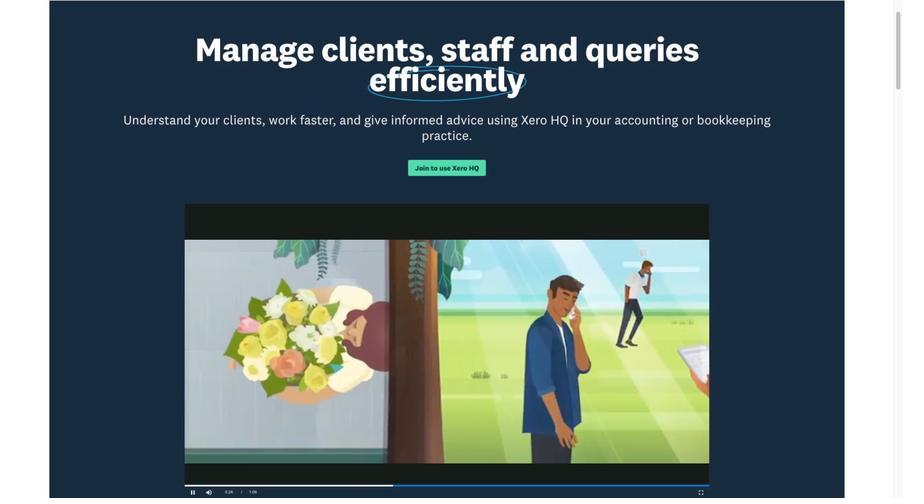 Task type: vqa. For each thing, say whether or not it's contained in the screenshot.
the Video Player region
yes



Task type: describe. For each thing, give the bounding box(es) containing it.
progress bar slider
[[185, 485, 709, 487]]



Task type: locate. For each thing, give the bounding box(es) containing it.
video player region
[[185, 204, 709, 499]]



